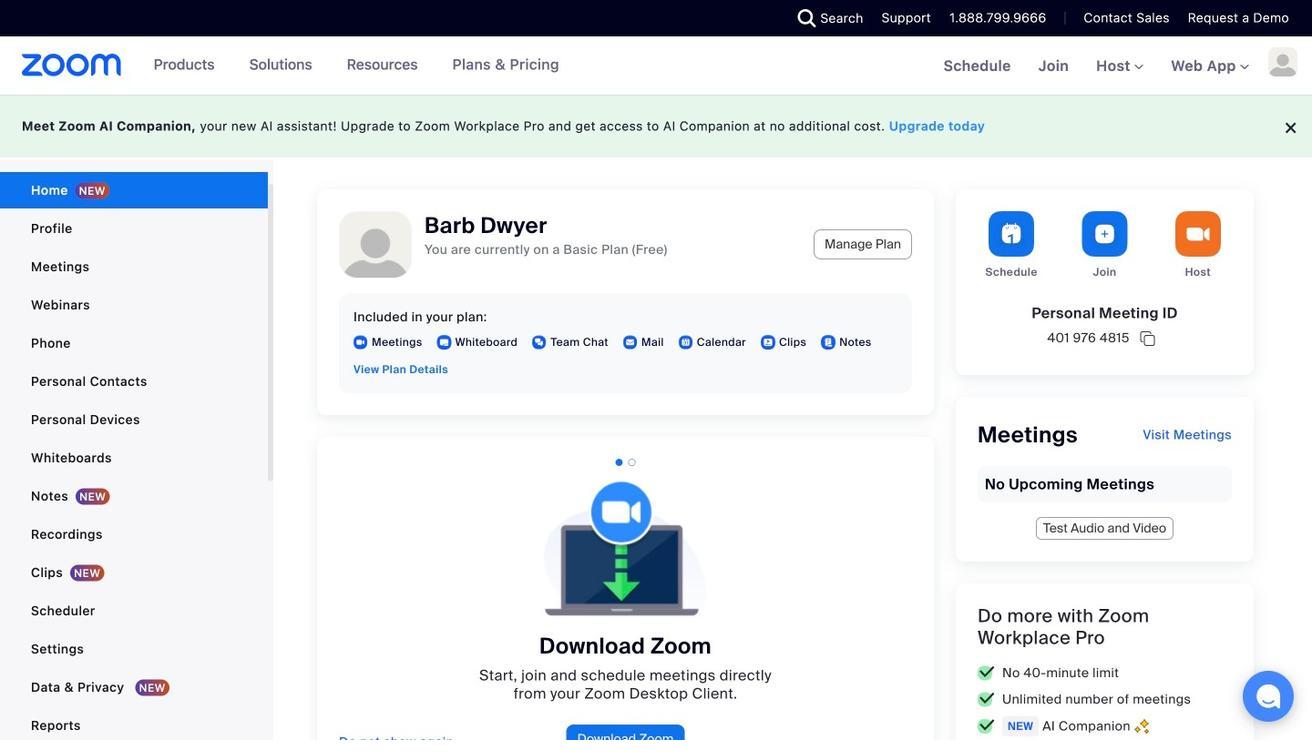 Task type: locate. For each thing, give the bounding box(es) containing it.
3 check box image from the top
[[978, 720, 995, 734]]

host image
[[1175, 211, 1221, 257]]

profile.zoom_whiteboard image
[[437, 335, 452, 350]]

profile.zoom_meetings image
[[354, 335, 368, 350]]

product information navigation
[[122, 36, 573, 95]]

1 vertical spatial check box image
[[978, 693, 995, 708]]

2 vertical spatial check box image
[[978, 720, 995, 734]]

footer
[[0, 95, 1312, 158]]

1 check box image from the top
[[978, 667, 995, 681]]

meetings navigation
[[930, 36, 1312, 96]]

join image
[[1082, 211, 1128, 257]]

0 vertical spatial check box image
[[978, 667, 995, 681]]

avatar image
[[340, 212, 411, 283]]

banner
[[0, 36, 1312, 96]]

download zoom image
[[529, 481, 722, 618]]

check box image
[[978, 667, 995, 681], [978, 693, 995, 708], [978, 720, 995, 734]]

personal menu menu
[[0, 172, 268, 741]]

open chat image
[[1256, 684, 1281, 710]]



Task type: describe. For each thing, give the bounding box(es) containing it.
profile.zoom_clips image
[[761, 335, 775, 350]]

schedule image
[[989, 211, 1034, 257]]

2 check box image from the top
[[978, 693, 995, 708]]

profile.zoom_calendar image
[[679, 335, 693, 350]]

profile.zoom_team_chat image
[[532, 335, 547, 350]]

zoom logo image
[[22, 54, 122, 77]]

profile.zoom_mail image
[[623, 335, 638, 350]]

profile picture image
[[1268, 47, 1298, 77]]

profile.zoom_notes image
[[821, 335, 836, 350]]

advanced feature image
[[1134, 719, 1149, 735]]



Task type: vqa. For each thing, say whether or not it's contained in the screenshot.
Download Zoom Image
yes



